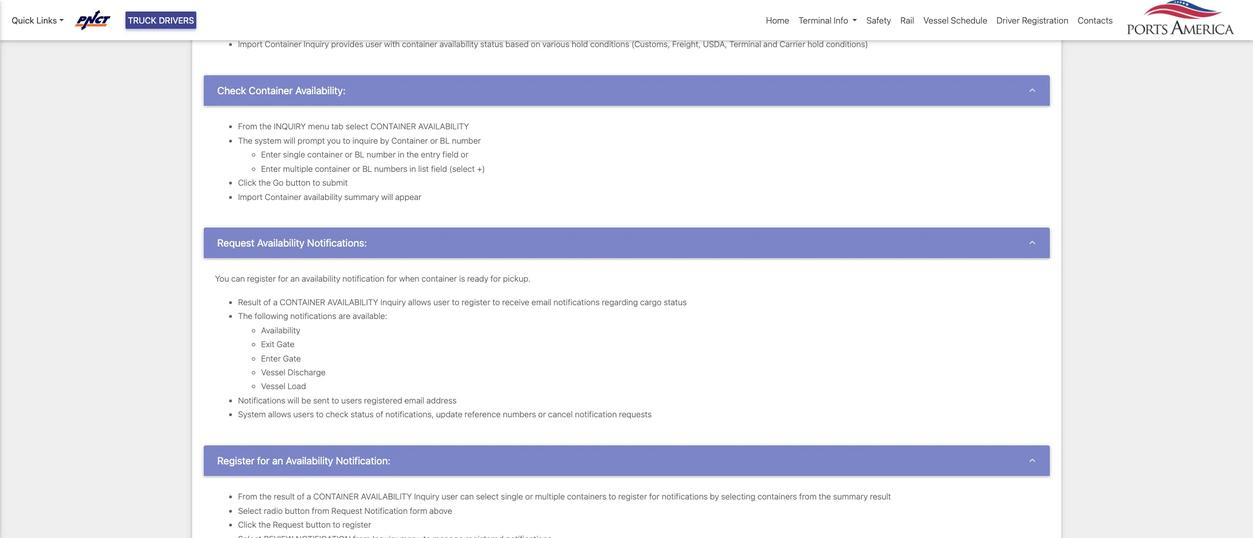 Task type: describe. For each thing, give the bounding box(es) containing it.
various
[[543, 39, 570, 49]]

request availability notifications: link
[[217, 237, 1036, 249]]

register inside result of a container availability inquiry allows user to register to receive email notifications regarding cargo status the following notifications are available: availability exit gate enter gate vessel discharge vessel load notifications will be sent to users registered email address system allows users to check status of notifications, update reference numbers or cancel notification requests
[[462, 297, 491, 307]]

notifications,
[[386, 410, 434, 420]]

1 vertical spatial an
[[272, 455, 283, 468]]

from the result of a container availability inquiry user can select single or multiple containers to register for notifications by selecting containers from the summary result select radio button from request notification form above click the request button to register
[[238, 492, 891, 530]]

2 vertical spatial button
[[306, 521, 331, 530]]

2 enter from the top
[[261, 164, 281, 174]]

requests
[[619, 410, 652, 420]]

numbers inside from the inquiry menu tab select container availability the system will prompt you to inquire by container or bl number enter single container or bl number in the entry field or enter multiple container or bl numbers in list field (select +) click the go button to submit import container availability summary will appear
[[374, 164, 408, 174]]

for left when
[[387, 274, 397, 284]]

be
[[302, 396, 311, 406]]

prompt
[[298, 136, 325, 145]]

check
[[326, 410, 349, 420]]

notification:
[[336, 455, 391, 468]]

home
[[766, 15, 790, 25]]

vessel schedule link
[[919, 9, 992, 31]]

system
[[255, 136, 282, 145]]

inquiry
[[274, 122, 306, 131]]

pickup.
[[503, 274, 531, 284]]

check container availability:
[[217, 85, 346, 97]]

provides
[[331, 39, 364, 49]]

notification inside result of a container availability inquiry allows user to register to receive email notifications regarding cargo status the following notifications are available: availability exit gate enter gate vessel discharge vessel load notifications will be sent to users registered email address system allows users to check status of notifications, update reference numbers or cancel notification requests
[[575, 410, 617, 420]]

1 vertical spatial bl
[[355, 150, 365, 160]]

1 vertical spatial terminal
[[730, 39, 762, 49]]

container inside result of a container availability inquiry allows user to register to receive email notifications regarding cargo status the following notifications are available: availability exit gate enter gate vessel discharge vessel load notifications will be sent to users registered email address system allows users to check status of notifications, update reference numbers or cancel notification requests
[[280, 297, 325, 307]]

0 vertical spatial availability
[[440, 39, 478, 49]]

from the inquiry menu tab select container availability the system will prompt you to inquire by container or bl number enter single container or bl number in the entry field or enter multiple container or bl numbers in list field (select +) click the go button to submit import container availability summary will appear
[[238, 122, 485, 202]]

truck
[[128, 15, 157, 25]]

1 vertical spatial email
[[405, 396, 425, 406]]

inquire
[[353, 136, 378, 145]]

and
[[764, 39, 778, 49]]

container up check container availability:
[[265, 39, 302, 49]]

single inside from the inquiry menu tab select container availability the system will prompt you to inquire by container or bl number enter single container or bl number in the entry field or enter multiple container or bl numbers in list field (select +) click the go button to submit import container availability summary will appear
[[283, 150, 305, 160]]

safety link
[[862, 9, 896, 31]]

multiple inside from the result of a container availability inquiry user can select single or multiple containers to register for notifications by selecting containers from the summary result select radio button from request notification form above click the request button to register
[[535, 492, 565, 502]]

0 horizontal spatial from
[[312, 506, 329, 516]]

1 vertical spatial field
[[431, 164, 447, 174]]

rail link
[[896, 9, 919, 31]]

select
[[238, 506, 262, 516]]

multiple inside from the inquiry menu tab select container availability the system will prompt you to inquire by container or bl number enter single container or bl number in the entry field or enter multiple container or bl numbers in list field (select +) click the go button to submit import container availability summary will appear
[[283, 164, 313, 174]]

a inside result of a container availability inquiry allows user to register to receive email notifications regarding cargo status the following notifications are available: availability exit gate enter gate vessel discharge vessel load notifications will be sent to users registered email address system allows users to check status of notifications, update reference numbers or cancel notification requests
[[273, 297, 278, 307]]

0 vertical spatial can
[[231, 274, 245, 284]]

quick links link
[[12, 14, 64, 27]]

2 horizontal spatial status
[[664, 297, 687, 307]]

based
[[506, 39, 529, 49]]

you
[[327, 136, 341, 145]]

container inside from the result of a container availability inquiry user can select single or multiple containers to register for notifications by selecting containers from the summary result select radio button from request notification form above click the request button to register
[[313, 492, 359, 502]]

from for check
[[238, 122, 257, 131]]

by inside from the inquiry menu tab select container availability the system will prompt you to inquire by container or bl number enter single container or bl number in the entry field or enter multiple container or bl numbers in list field (select +) click the go button to submit import container availability summary will appear
[[380, 136, 389, 145]]

registration
[[1022, 15, 1069, 25]]

vessel schedule
[[924, 15, 988, 25]]

request availability notifications:
[[217, 237, 367, 249]]

availability:
[[295, 85, 346, 97]]

truck drivers
[[128, 15, 194, 25]]

0 vertical spatial gate
[[277, 340, 295, 350]]

on
[[531, 39, 541, 49]]

links
[[36, 15, 57, 25]]

container inside 'check container availability:' link
[[249, 85, 293, 97]]

tab
[[331, 122, 344, 131]]

notification
[[365, 506, 408, 516]]

terminal info
[[799, 15, 849, 25]]

1 vertical spatial of
[[376, 410, 384, 420]]

by inside from the result of a container availability inquiry user can select single or multiple containers to register for notifications by selecting containers from the summary result select radio button from request notification form above click the request button to register
[[710, 492, 719, 502]]

0 vertical spatial will
[[284, 136, 296, 145]]

import inside from the inquiry menu tab select container availability the system will prompt you to inquire by container or bl number enter single container or bl number in the entry field or enter multiple container or bl numbers in list field (select +) click the go button to submit import container availability summary will appear
[[238, 192, 263, 202]]

for right ready
[[491, 274, 501, 284]]

driver registration link
[[992, 9, 1074, 31]]

for right register
[[257, 455, 270, 468]]

single inside from the result of a container availability inquiry user can select single or multiple containers to register for notifications by selecting containers from the summary result select radio button from request notification form above click the request button to register
[[501, 492, 523, 502]]

1 import from the top
[[238, 39, 263, 49]]

numbers inside result of a container availability inquiry allows user to register to receive email notifications regarding cargo status the following notifications are available: availability exit gate enter gate vessel discharge vessel load notifications will be sent to users registered email address system allows users to check status of notifications, update reference numbers or cancel notification requests
[[503, 410, 536, 420]]

click inside from the result of a container availability inquiry user can select single or multiple containers to register for notifications by selecting containers from the summary result select radio button from request notification form above click the request button to register
[[238, 521, 256, 530]]

check
[[217, 85, 246, 97]]

terminal info link
[[794, 9, 862, 31]]

register
[[217, 455, 255, 468]]

for inside from the result of a container availability inquiry user can select single or multiple containers to register for notifications by selecting containers from the summary result select radio button from request notification form above click the request button to register
[[649, 492, 660, 502]]

conditions
[[590, 39, 630, 49]]

driver registration
[[997, 15, 1069, 25]]

availability inside result of a container availability inquiry allows user to register to receive email notifications regarding cargo status the following notifications are available: availability exit gate enter gate vessel discharge vessel load notifications will be sent to users registered email address system allows users to check status of notifications, update reference numbers or cancel notification requests
[[328, 297, 378, 307]]

register down notification
[[343, 521, 371, 530]]

you can register for an availability notification for when container is ready for pickup.
[[215, 274, 531, 284]]

container down you at the left top of the page
[[307, 150, 343, 160]]

system
[[238, 410, 266, 420]]

safety
[[867, 15, 892, 25]]

receive
[[502, 297, 530, 307]]

select inside from the result of a container availability inquiry user can select single or multiple containers to register for notifications by selecting containers from the summary result select radio button from request notification form above click the request button to register
[[476, 492, 499, 502]]

button inside from the inquiry menu tab select container availability the system will prompt you to inquire by container or bl number enter single container or bl number in the entry field or enter multiple container or bl numbers in list field (select +) click the go button to submit import container availability summary will appear
[[286, 178, 311, 188]]

2 horizontal spatial request
[[332, 506, 362, 516]]

drivers
[[159, 15, 194, 25]]

0 vertical spatial bl
[[440, 136, 450, 145]]

result of a container availability inquiry allows user to register to receive email notifications regarding cargo status the following notifications are available: availability exit gate enter gate vessel discharge vessel load notifications will be sent to users registered email address system allows users to check status of notifications, update reference numbers or cancel notification requests
[[238, 297, 687, 420]]

user inside result of a container availability inquiry allows user to register to receive email notifications regarding cargo status the following notifications are available: availability exit gate enter gate vessel discharge vessel load notifications will be sent to users registered email address system allows users to check status of notifications, update reference numbers or cancel notification requests
[[433, 297, 450, 307]]

are
[[339, 312, 351, 321]]

rail
[[901, 15, 915, 25]]

2 vertical spatial bl
[[362, 164, 372, 174]]

availability inside from the result of a container availability inquiry user can select single or multiple containers to register for notifications by selecting containers from the summary result select radio button from request notification form above click the request button to register
[[361, 492, 412, 502]]

container down go
[[265, 192, 302, 202]]

update
[[436, 410, 463, 420]]

radio
[[264, 506, 283, 516]]

0 horizontal spatial notification
[[343, 274, 385, 284]]

(customs,
[[632, 39, 670, 49]]

form
[[410, 506, 427, 516]]

register for an availability notification: link
[[217, 455, 1036, 468]]

regarding
[[602, 297, 638, 307]]

the inside result of a container availability inquiry allows user to register to receive email notifications regarding cargo status the following notifications are available: availability exit gate enter gate vessel discharge vessel load notifications will be sent to users registered email address system allows users to check status of notifications, update reference numbers or cancel notification requests
[[238, 312, 253, 321]]

1 vertical spatial gate
[[283, 354, 301, 364]]

0 vertical spatial an
[[291, 274, 300, 284]]

inquiry inside result of a container availability inquiry allows user to register to receive email notifications regarding cargo status the following notifications are available: availability exit gate enter gate vessel discharge vessel load notifications will be sent to users registered email address system allows users to check status of notifications, update reference numbers or cancel notification requests
[[381, 297, 406, 307]]

0 vertical spatial vessel
[[924, 15, 949, 25]]

sent
[[313, 396, 330, 406]]

1 vertical spatial vessel
[[261, 368, 286, 378]]

usda,
[[703, 39, 728, 49]]

0 horizontal spatial request
[[217, 237, 255, 249]]

click inside from the inquiry menu tab select container availability the system will prompt you to inquire by container or bl number enter single container or bl number in the entry field or enter multiple container or bl numbers in list field (select +) click the go button to submit import container availability summary will appear
[[238, 178, 256, 188]]

0 vertical spatial in
[[398, 150, 405, 160]]

list
[[418, 164, 429, 174]]

reference
[[465, 410, 501, 420]]

following
[[255, 312, 288, 321]]

1 vertical spatial number
[[367, 150, 396, 160]]

register down register for an availability notification: link
[[619, 492, 647, 502]]

registered
[[364, 396, 402, 406]]

cancel
[[548, 410, 573, 420]]

1 horizontal spatial number
[[452, 136, 481, 145]]

register up "result"
[[247, 274, 276, 284]]

above
[[430, 506, 452, 516]]

1 horizontal spatial allows
[[408, 297, 431, 307]]

0 vertical spatial email
[[532, 297, 552, 307]]

1 vertical spatial users
[[293, 410, 314, 420]]

2 vertical spatial availability
[[286, 455, 333, 468]]

user inside from the result of a container availability inquiry user can select single or multiple containers to register for notifications by selecting containers from the summary result select radio button from request notification form above click the request button to register
[[442, 492, 458, 502]]

is
[[459, 274, 465, 284]]

schedule
[[951, 15, 988, 25]]

entry
[[421, 150, 441, 160]]

0 horizontal spatial notifications
[[290, 312, 336, 321]]

1 vertical spatial allows
[[268, 410, 291, 420]]

1 horizontal spatial notifications
[[554, 297, 600, 307]]

for down request availability notifications:
[[278, 274, 288, 284]]

available:
[[353, 312, 388, 321]]

conditions)
[[826, 39, 868, 49]]

freight,
[[672, 39, 701, 49]]



Task type: vqa. For each thing, say whether or not it's contained in the screenshot.
topmost the 6:00 AM - 5:00 PM
no



Task type: locate. For each thing, give the bounding box(es) containing it.
the
[[260, 122, 272, 131], [407, 150, 419, 160], [259, 178, 271, 188], [260, 492, 272, 502], [819, 492, 831, 502], [259, 521, 271, 530]]

0 vertical spatial availability
[[257, 237, 305, 249]]

+)
[[477, 164, 485, 174]]

of down register for an availability notification:
[[297, 492, 305, 502]]

1 vertical spatial container
[[280, 297, 325, 307]]

notification
[[343, 274, 385, 284], [575, 410, 617, 420]]

summary inside from the inquiry menu tab select container availability the system will prompt you to inquire by container or bl number enter single container or bl number in the entry field or enter multiple container or bl numbers in list field (select +) click the go button to submit import container availability summary will appear
[[344, 192, 379, 202]]

1 horizontal spatial in
[[410, 164, 416, 174]]

request left notification
[[332, 506, 362, 516]]

of inside from the result of a container availability inquiry user can select single or multiple containers to register for notifications by selecting containers from the summary result select radio button from request notification form above click the request button to register
[[297, 492, 305, 502]]

an down request availability notifications:
[[291, 274, 300, 284]]

in left list at the top of page
[[410, 164, 416, 174]]

hold
[[572, 39, 588, 49], [808, 39, 824, 49]]

ready
[[467, 274, 489, 284]]

1 vertical spatial will
[[381, 192, 393, 202]]

availability left notification:
[[286, 455, 333, 468]]

button
[[286, 178, 311, 188], [285, 506, 310, 516], [306, 521, 331, 530]]

containers
[[567, 492, 607, 502], [758, 492, 797, 502]]

menu
[[308, 122, 329, 131]]

2 vertical spatial status
[[351, 410, 374, 420]]

2 vertical spatial will
[[288, 396, 299, 406]]

availability inside result of a container availability inquiry allows user to register to receive email notifications regarding cargo status the following notifications are available: availability exit gate enter gate vessel discharge vessel load notifications will be sent to users registered email address system allows users to check status of notifications, update reference numbers or cancel notification requests
[[261, 326, 300, 335]]

0 vertical spatial click
[[238, 178, 256, 188]]

single
[[283, 150, 305, 160], [501, 492, 523, 502]]

email up notifications,
[[405, 396, 425, 406]]

3 enter from the top
[[261, 354, 281, 364]]

inquiry inside from the result of a container availability inquiry user can select single or multiple containers to register for notifications by selecting containers from the summary result select radio button from request notification form above click the request button to register
[[414, 492, 440, 502]]

0 vertical spatial users
[[341, 396, 362, 406]]

the left system
[[238, 136, 253, 145]]

0 vertical spatial notifications
[[554, 297, 600, 307]]

0 vertical spatial availability
[[418, 122, 469, 131]]

status right "check"
[[351, 410, 374, 420]]

0 horizontal spatial hold
[[572, 39, 588, 49]]

2 import from the top
[[238, 192, 263, 202]]

enter down exit
[[261, 354, 281, 364]]

0 vertical spatial user
[[366, 39, 382, 49]]

availability left notifications:
[[257, 237, 305, 249]]

numbers right reference
[[503, 410, 536, 420]]

inquiry left provides
[[304, 39, 329, 49]]

0 horizontal spatial a
[[273, 297, 278, 307]]

1 horizontal spatial summary
[[833, 492, 868, 502]]

can inside from the result of a container availability inquiry user can select single or multiple containers to register for notifications by selecting containers from the summary result select radio button from request notification form above click the request button to register
[[460, 492, 474, 502]]

container right check
[[249, 85, 293, 97]]

2 vertical spatial user
[[442, 492, 458, 502]]

vessel up notifications on the left bottom of the page
[[261, 382, 286, 392]]

numbers
[[374, 164, 408, 174], [503, 410, 536, 420]]

container up the inquire
[[371, 122, 416, 131]]

1 result from the left
[[274, 492, 295, 502]]

0 vertical spatial field
[[443, 150, 459, 160]]

quick links
[[12, 15, 57, 25]]

notification right cancel at bottom
[[575, 410, 617, 420]]

2 vertical spatial inquiry
[[414, 492, 440, 502]]

an right register
[[272, 455, 283, 468]]

container right with
[[402, 39, 438, 49]]

availability up entry
[[418, 122, 469, 131]]

1 vertical spatial request
[[332, 506, 362, 516]]

1 horizontal spatial an
[[291, 274, 300, 284]]

a down register for an availability notification:
[[307, 492, 311, 502]]

discharge
[[288, 368, 326, 378]]

0 vertical spatial enter
[[261, 150, 281, 160]]

truck drivers link
[[126, 11, 197, 29]]

0 vertical spatial select
[[346, 122, 369, 131]]

angle down image
[[1030, 85, 1036, 95]]

0 vertical spatial of
[[264, 297, 271, 307]]

0 horizontal spatial single
[[283, 150, 305, 160]]

summary
[[344, 192, 379, 202], [833, 492, 868, 502]]

notification up available:
[[343, 274, 385, 284]]

the inside from the inquiry menu tab select container availability the system will prompt you to inquire by container or bl number enter single container or bl number in the entry field or enter multiple container or bl numbers in list field (select +) click the go button to submit import container availability summary will appear
[[238, 136, 253, 145]]

appear
[[395, 192, 422, 202]]

carrier
[[780, 39, 806, 49]]

gate up discharge
[[283, 354, 301, 364]]

1 vertical spatial notification
[[575, 410, 617, 420]]

1 horizontal spatial select
[[476, 492, 499, 502]]

containers down register for an availability notification: link
[[567, 492, 607, 502]]

hold right the carrier
[[808, 39, 824, 49]]

register down ready
[[462, 297, 491, 307]]

0 horizontal spatial by
[[380, 136, 389, 145]]

1 horizontal spatial users
[[341, 396, 362, 406]]

1 horizontal spatial email
[[532, 297, 552, 307]]

0 horizontal spatial select
[[346, 122, 369, 131]]

container up entry
[[391, 136, 428, 145]]

0 vertical spatial request
[[217, 237, 255, 249]]

number up the (select
[[452, 136, 481, 145]]

go
[[273, 178, 284, 188]]

request down the radio
[[273, 521, 304, 530]]

click
[[238, 178, 256, 188], [238, 521, 256, 530]]

availability inside from the inquiry menu tab select container availability the system will prompt you to inquire by container or bl number enter single container or bl number in the entry field or enter multiple container or bl numbers in list field (select +) click the go button to submit import container availability summary will appear
[[418, 122, 469, 131]]

will left appear
[[381, 192, 393, 202]]

a up following
[[273, 297, 278, 307]]

inquiry up available:
[[381, 297, 406, 307]]

1 horizontal spatial inquiry
[[381, 297, 406, 307]]

for down register for an availability notification: link
[[649, 492, 660, 502]]

for
[[278, 274, 288, 284], [387, 274, 397, 284], [491, 274, 501, 284], [257, 455, 270, 468], [649, 492, 660, 502]]

1 horizontal spatial terminal
[[799, 15, 832, 25]]

1 vertical spatial select
[[476, 492, 499, 502]]

notifications left selecting
[[662, 492, 708, 502]]

quick
[[12, 15, 34, 25]]

1 vertical spatial status
[[664, 297, 687, 307]]

notifications inside from the result of a container availability inquiry user can select single or multiple containers to register for notifications by selecting containers from the summary result select radio button from request notification form above click the request button to register
[[662, 492, 708, 502]]

2 containers from the left
[[758, 492, 797, 502]]

enter up go
[[261, 164, 281, 174]]

0 vertical spatial status
[[480, 39, 504, 49]]

gate
[[277, 340, 295, 350], [283, 354, 301, 364]]

2 from from the top
[[238, 492, 257, 502]]

vessel down exit
[[261, 368, 286, 378]]

0 vertical spatial import
[[238, 39, 263, 49]]

you
[[215, 274, 229, 284]]

0 vertical spatial the
[[238, 136, 253, 145]]

container up the submit
[[315, 164, 350, 174]]

1 vertical spatial inquiry
[[381, 297, 406, 307]]

allows
[[408, 297, 431, 307], [268, 410, 291, 420]]

1 hold from the left
[[572, 39, 588, 49]]

notifications
[[554, 297, 600, 307], [290, 312, 336, 321], [662, 492, 708, 502]]

2 click from the top
[[238, 521, 256, 530]]

0 vertical spatial from
[[799, 492, 817, 502]]

notifications
[[238, 396, 285, 406]]

0 vertical spatial terminal
[[799, 15, 832, 25]]

to
[[343, 136, 350, 145], [313, 178, 320, 188], [452, 297, 460, 307], [493, 297, 500, 307], [332, 396, 339, 406], [316, 410, 324, 420], [609, 492, 616, 502], [333, 521, 340, 530]]

of up following
[[264, 297, 271, 307]]

container
[[371, 122, 416, 131], [280, 297, 325, 307], [313, 492, 359, 502]]

email right the receive
[[532, 297, 552, 307]]

status left based
[[480, 39, 504, 49]]

1 click from the top
[[238, 178, 256, 188]]

0 vertical spatial inquiry
[[304, 39, 329, 49]]

notifications:
[[307, 237, 367, 249]]

import container inquiry provides user with container availability status based on various hold conditions (customs, freight, usda, terminal and carrier hold conditions)
[[238, 39, 868, 49]]

1 vertical spatial user
[[433, 297, 450, 307]]

inquiry up form
[[414, 492, 440, 502]]

import
[[238, 39, 263, 49], [238, 192, 263, 202]]

register for an availability notification:
[[217, 455, 391, 468]]

0 horizontal spatial status
[[351, 410, 374, 420]]

0 horizontal spatial number
[[367, 150, 396, 160]]

0 horizontal spatial numbers
[[374, 164, 408, 174]]

1 vertical spatial from
[[312, 506, 329, 516]]

container
[[402, 39, 438, 49], [307, 150, 343, 160], [315, 164, 350, 174], [422, 274, 457, 284]]

0 horizontal spatial of
[[264, 297, 271, 307]]

in
[[398, 150, 405, 160], [410, 164, 416, 174]]

2 horizontal spatial inquiry
[[414, 492, 440, 502]]

an
[[291, 274, 300, 284], [272, 455, 283, 468]]

1 vertical spatial multiple
[[535, 492, 565, 502]]

container inside from the inquiry menu tab select container availability the system will prompt you to inquire by container or bl number enter single container or bl number in the entry field or enter multiple container or bl numbers in list field (select +) click the go button to submit import container availability summary will appear
[[371, 122, 416, 131]]

0 horizontal spatial summary
[[344, 192, 379, 202]]

by right the inquire
[[380, 136, 389, 145]]

enter down system
[[261, 150, 281, 160]]

enter
[[261, 150, 281, 160], [261, 164, 281, 174], [261, 354, 281, 364]]

1 vertical spatial availability
[[304, 192, 342, 202]]

1 horizontal spatial can
[[460, 492, 474, 502]]

0 horizontal spatial users
[[293, 410, 314, 420]]

1 horizontal spatial numbers
[[503, 410, 536, 420]]

email
[[532, 297, 552, 307], [405, 396, 425, 406]]

2 vertical spatial availability
[[361, 492, 412, 502]]

users down be
[[293, 410, 314, 420]]

terminal left and
[[730, 39, 762, 49]]

availability up notification
[[361, 492, 412, 502]]

container left is at the bottom
[[422, 274, 457, 284]]

1 vertical spatial import
[[238, 192, 263, 202]]

availability inside from the inquiry menu tab select container availability the system will prompt you to inquire by container or bl number enter single container or bl number in the entry field or enter multiple container or bl numbers in list field (select +) click the go button to submit import container availability summary will appear
[[304, 192, 342, 202]]

result
[[238, 297, 261, 307]]

submit
[[322, 178, 348, 188]]

(select
[[449, 164, 475, 174]]

allows down notifications on the left bottom of the page
[[268, 410, 291, 420]]

status right cargo at bottom right
[[664, 297, 687, 307]]

users
[[341, 396, 362, 406], [293, 410, 314, 420]]

2 horizontal spatial of
[[376, 410, 384, 420]]

info
[[834, 15, 849, 25]]

check container availability: link
[[217, 85, 1036, 97]]

users up "check"
[[341, 396, 362, 406]]

by
[[380, 136, 389, 145], [710, 492, 719, 502]]

1 enter from the top
[[261, 150, 281, 160]]

availability down following
[[261, 326, 300, 335]]

gate right exit
[[277, 340, 295, 350]]

with
[[384, 39, 400, 49]]

in left entry
[[398, 150, 405, 160]]

0 horizontal spatial containers
[[567, 492, 607, 502]]

allows down when
[[408, 297, 431, 307]]

when
[[399, 274, 420, 284]]

vessel
[[924, 15, 949, 25], [261, 368, 286, 378], [261, 382, 286, 392]]

field right list at the top of page
[[431, 164, 447, 174]]

notifications left regarding
[[554, 297, 600, 307]]

register
[[247, 274, 276, 284], [462, 297, 491, 307], [619, 492, 647, 502], [343, 521, 371, 530]]

summary inside from the result of a container availability inquiry user can select single or multiple containers to register for notifications by selecting containers from the summary result select radio button from request notification form above click the request button to register
[[833, 492, 868, 502]]

1 horizontal spatial containers
[[758, 492, 797, 502]]

0 horizontal spatial can
[[231, 274, 245, 284]]

1 horizontal spatial from
[[799, 492, 817, 502]]

status
[[480, 39, 504, 49], [664, 297, 687, 307], [351, 410, 374, 420]]

exit
[[261, 340, 275, 350]]

will down inquiry
[[284, 136, 296, 145]]

user
[[366, 39, 382, 49], [433, 297, 450, 307], [442, 492, 458, 502]]

1 vertical spatial in
[[410, 164, 416, 174]]

1 vertical spatial the
[[238, 312, 253, 321]]

bl
[[440, 136, 450, 145], [355, 150, 365, 160], [362, 164, 372, 174]]

click down select
[[238, 521, 256, 530]]

2 result from the left
[[870, 492, 891, 502]]

1 horizontal spatial result
[[870, 492, 891, 502]]

from inside from the result of a container availability inquiry user can select single or multiple containers to register for notifications by selecting containers from the summary result select radio button from request notification form above click the request button to register
[[238, 492, 257, 502]]

1 horizontal spatial a
[[307, 492, 311, 502]]

from inside from the inquiry menu tab select container availability the system will prompt you to inquire by container or bl number enter single container or bl number in the entry field or enter multiple container or bl numbers in list field (select +) click the go button to submit import container availability summary will appear
[[238, 122, 257, 131]]

load
[[288, 382, 306, 392]]

container up following
[[280, 297, 325, 307]]

or inside result of a container availability inquiry allows user to register to receive email notifications regarding cargo status the following notifications are available: availability exit gate enter gate vessel discharge vessel load notifications will be sent to users registered email address system allows users to check status of notifications, update reference numbers or cancel notification requests
[[538, 410, 546, 420]]

from
[[238, 122, 257, 131], [238, 492, 257, 502]]

vessel right rail
[[924, 15, 949, 25]]

field
[[443, 150, 459, 160], [431, 164, 447, 174]]

the down "result"
[[238, 312, 253, 321]]

a inside from the result of a container availability inquiry user can select single or multiple containers to register for notifications by selecting containers from the summary result select radio button from request notification form above click the request button to register
[[307, 492, 311, 502]]

enter inside result of a container availability inquiry allows user to register to receive email notifications regarding cargo status the following notifications are available: availability exit gate enter gate vessel discharge vessel load notifications will be sent to users registered email address system allows users to check status of notifications, update reference numbers or cancel notification requests
[[261, 354, 281, 364]]

container down notification:
[[313, 492, 359, 502]]

terminal left info
[[799, 15, 832, 25]]

select inside from the inquiry menu tab select container availability the system will prompt you to inquire by container or bl number enter single container or bl number in the entry field or enter multiple container or bl numbers in list field (select +) click the go button to submit import container availability summary will appear
[[346, 122, 369, 131]]

0 horizontal spatial inquiry
[[304, 39, 329, 49]]

by left selecting
[[710, 492, 719, 502]]

of down registered on the left bottom of the page
[[376, 410, 384, 420]]

1 horizontal spatial hold
[[808, 39, 824, 49]]

2 the from the top
[[238, 312, 253, 321]]

request up you in the left of the page
[[217, 237, 255, 249]]

2 vertical spatial vessel
[[261, 382, 286, 392]]

home link
[[762, 9, 794, 31]]

driver
[[997, 15, 1020, 25]]

contacts link
[[1074, 9, 1118, 31]]

0 horizontal spatial an
[[272, 455, 283, 468]]

1 horizontal spatial of
[[297, 492, 305, 502]]

availability up are
[[328, 297, 378, 307]]

inquiry
[[304, 39, 329, 49], [381, 297, 406, 307], [414, 492, 440, 502]]

of
[[264, 297, 271, 307], [376, 410, 384, 420], [297, 492, 305, 502]]

can
[[231, 274, 245, 284], [460, 492, 474, 502]]

will left be
[[288, 396, 299, 406]]

from for register
[[238, 492, 257, 502]]

1 vertical spatial button
[[285, 506, 310, 516]]

click left go
[[238, 178, 256, 188]]

numbers left list at the top of page
[[374, 164, 408, 174]]

or inside from the result of a container availability inquiry user can select single or multiple containers to register for notifications by selecting containers from the summary result select radio button from request notification form above click the request button to register
[[525, 492, 533, 502]]

will inside result of a container availability inquiry allows user to register to receive email notifications regarding cargo status the following notifications are available: availability exit gate enter gate vessel discharge vessel load notifications will be sent to users registered email address system allows users to check status of notifications, update reference numbers or cancel notification requests
[[288, 396, 299, 406]]

hold right "various"
[[572, 39, 588, 49]]

0 horizontal spatial allows
[[268, 410, 291, 420]]

number down the inquire
[[367, 150, 396, 160]]

1 the from the top
[[238, 136, 253, 145]]

containers right selecting
[[758, 492, 797, 502]]

1 horizontal spatial request
[[273, 521, 304, 530]]

terminal
[[799, 15, 832, 25], [730, 39, 762, 49]]

contacts
[[1078, 15, 1113, 25]]

2 vertical spatial availability
[[302, 274, 340, 284]]

2 vertical spatial notifications
[[662, 492, 708, 502]]

1 vertical spatial numbers
[[503, 410, 536, 420]]

1 containers from the left
[[567, 492, 607, 502]]

2 vertical spatial request
[[273, 521, 304, 530]]

address
[[427, 396, 457, 406]]

availability
[[440, 39, 478, 49], [304, 192, 342, 202], [302, 274, 340, 284]]

cargo
[[640, 297, 662, 307]]

notifications left are
[[290, 312, 336, 321]]

0 vertical spatial container
[[371, 122, 416, 131]]

from up system
[[238, 122, 257, 131]]

1 vertical spatial click
[[238, 521, 256, 530]]

or
[[430, 136, 438, 145], [345, 150, 353, 160], [461, 150, 469, 160], [353, 164, 360, 174], [538, 410, 546, 420], [525, 492, 533, 502]]

from up select
[[238, 492, 257, 502]]

2 hold from the left
[[808, 39, 824, 49]]

0 horizontal spatial result
[[274, 492, 295, 502]]

selecting
[[721, 492, 756, 502]]

1 horizontal spatial status
[[480, 39, 504, 49]]

field up the (select
[[443, 150, 459, 160]]

1 vertical spatial availability
[[328, 297, 378, 307]]

1 from from the top
[[238, 122, 257, 131]]



